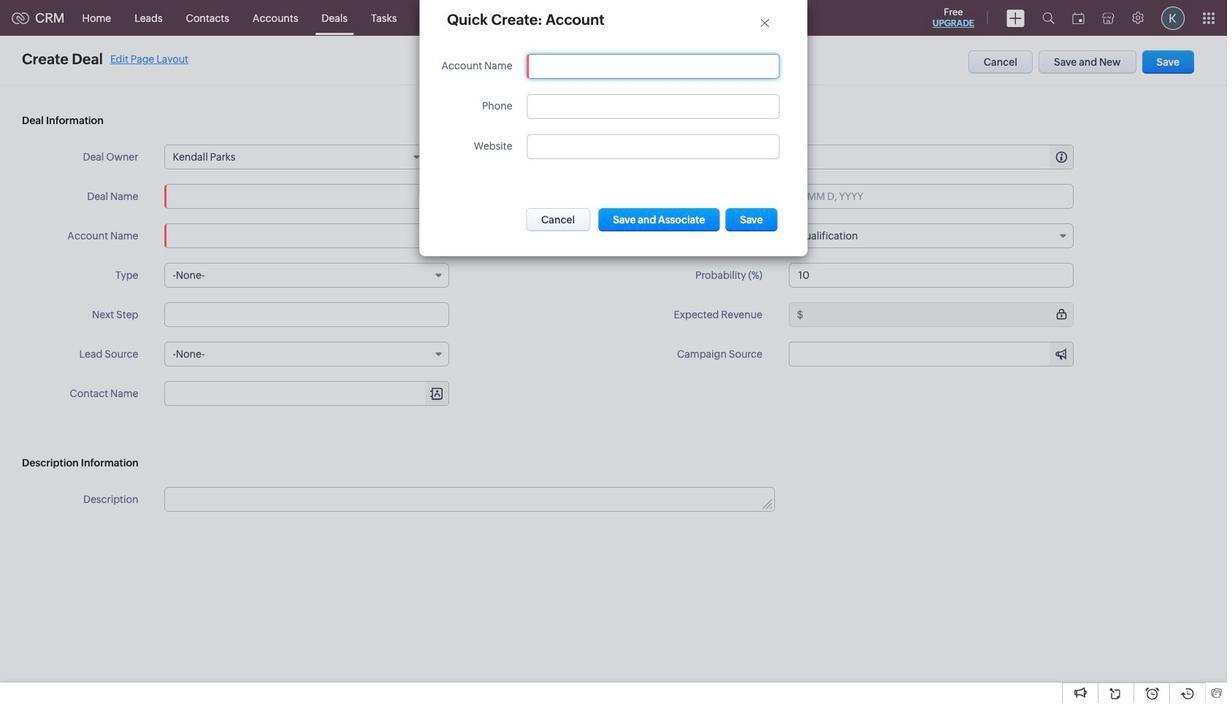 Task type: locate. For each thing, give the bounding box(es) containing it.
None text field
[[789, 263, 1074, 288], [165, 302, 450, 327], [165, 488, 774, 511], [789, 263, 1074, 288], [165, 302, 450, 327], [165, 488, 774, 511]]

None submit
[[726, 208, 778, 232]]

None button
[[526, 208, 590, 232], [598, 208, 720, 232], [526, 208, 590, 232], [598, 208, 720, 232]]

MMM D, YYYY text field
[[789, 184, 1074, 209]]

logo image
[[12, 12, 29, 24]]

None text field
[[535, 61, 772, 72], [806, 145, 1073, 169], [165, 184, 450, 209], [806, 303, 1073, 327], [535, 61, 772, 72], [806, 145, 1073, 169], [165, 184, 450, 209], [806, 303, 1073, 327]]



Task type: vqa. For each thing, say whether or not it's contained in the screenshot.
2nd Advertisement
no



